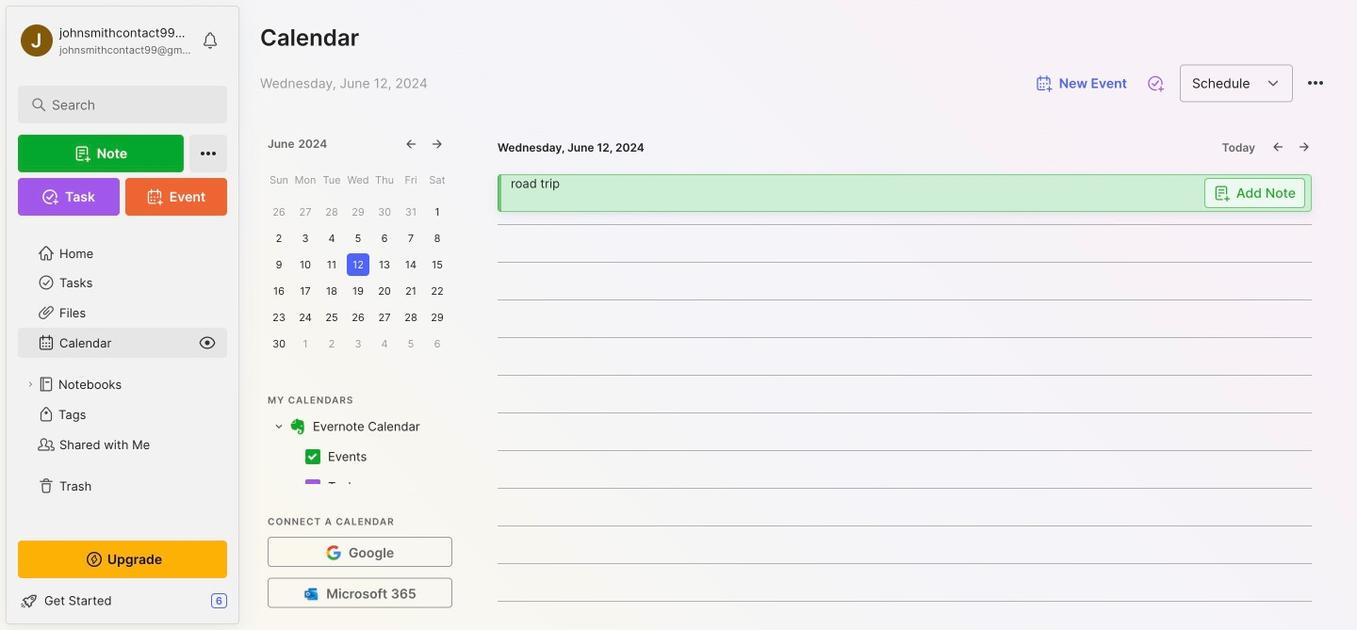 Task type: locate. For each thing, give the bounding box(es) containing it.
Account field
[[18, 22, 192, 59]]

More actions field
[[1297, 64, 1335, 103]]

Search text field
[[52, 96, 202, 114]]

road trip Event actions field
[[498, 174, 1312, 212]]

grid
[[268, 412, 449, 503]]

cell up select365 'checkbox'
[[313, 418, 424, 437]]

1 vertical spatial cell
[[328, 448, 375, 467]]

cell
[[313, 418, 424, 437], [328, 448, 375, 467], [328, 478, 369, 497]]

Select366 checkbox
[[305, 480, 321, 495]]

main element
[[0, 0, 245, 631]]

arrow image
[[273, 421, 285, 433]]

Select365 checkbox
[[305, 450, 321, 465]]

more actions image
[[1305, 72, 1328, 94]]

cell right select365 'checkbox'
[[328, 448, 375, 467]]

cell for select366 option
[[328, 478, 369, 497]]

None search field
[[52, 93, 202, 116]]

row down select365 'checkbox'
[[268, 472, 449, 503]]

cell right select366 option
[[328, 478, 369, 497]]

2 vertical spatial cell
[[328, 478, 369, 497]]

cell for select365 'checkbox'
[[328, 448, 375, 467]]

3 row from the top
[[268, 472, 449, 503]]

row up select366 option
[[268, 442, 449, 472]]

none search field inside "main" element
[[52, 93, 202, 116]]

None field
[[1180, 65, 1294, 102]]

row up select365 'checkbox'
[[268, 412, 449, 442]]

None text field
[[1193, 75, 1261, 91]]

row
[[268, 412, 449, 442], [268, 442, 449, 472], [268, 472, 449, 503]]

tree
[[7, 207, 239, 524]]

June field
[[268, 137, 298, 152]]



Task type: describe. For each thing, give the bounding box(es) containing it.
Help and Learning task checklist field
[[7, 586, 239, 617]]

1 row from the top
[[268, 412, 449, 442]]

new task image
[[1146, 74, 1165, 93]]

expand notebooks image
[[25, 379, 36, 390]]

2024 field
[[298, 137, 331, 152]]

0 vertical spatial cell
[[313, 418, 424, 437]]

tree inside "main" element
[[7, 207, 239, 524]]

2 row from the top
[[268, 442, 449, 472]]

click to collapse image
[[238, 596, 252, 618]]



Task type: vqa. For each thing, say whether or not it's contained in the screenshot.
More actions icon
yes



